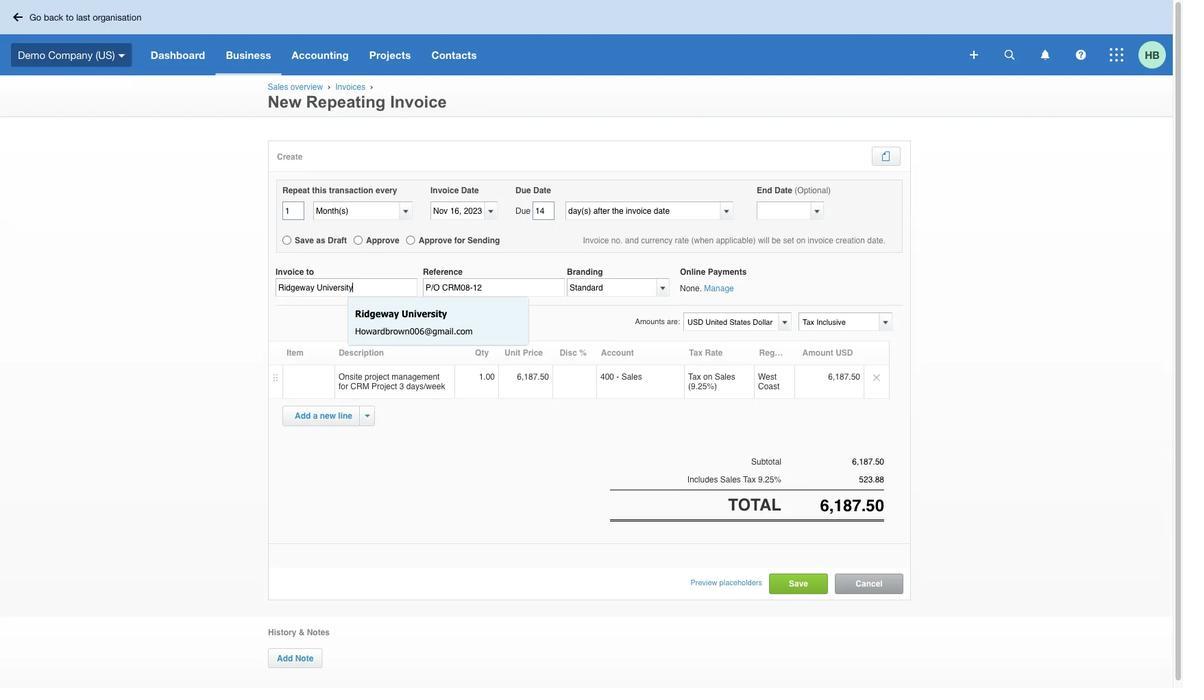 Task type: describe. For each thing, give the bounding box(es) containing it.
invoice to
[[276, 267, 314, 277]]

sales right -
[[622, 372, 642, 382]]

sales overview link
[[268, 82, 323, 92]]

more add line options... image
[[365, 415, 370, 418]]

dashboard link
[[140, 34, 216, 75]]

online
[[680, 267, 706, 277]]

business button
[[216, 34, 282, 75]]

ridgeway
[[355, 309, 399, 319]]

400 - sales
[[601, 372, 642, 382]]

save for save
[[789, 579, 808, 589]]

add a new line
[[295, 411, 352, 421]]

approve for sending
[[419, 236, 500, 245]]

tax on sales (9.25%)
[[688, 372, 736, 392]]

includes sales tax 9.25%
[[688, 475, 782, 485]]

date for due
[[533, 185, 551, 195]]

none. manage
[[680, 284, 734, 294]]

coast
[[758, 382, 780, 392]]

new
[[320, 411, 336, 421]]

banner containing dashboard
[[0, 0, 1173, 75]]

demo company (us)
[[18, 49, 115, 61]]

add for add note
[[277, 654, 293, 663]]

1 vertical spatial to
[[306, 267, 314, 277]]

projects button
[[359, 34, 421, 75]]

west coast
[[758, 372, 780, 392]]

region
[[759, 348, 787, 358]]

contacts
[[432, 49, 477, 61]]

Approve radio
[[354, 236, 363, 245]]

approve for approve
[[366, 236, 400, 245]]

go
[[29, 12, 41, 22]]

total
[[728, 495, 782, 514]]

project
[[365, 372, 389, 382]]

due date
[[516, 185, 551, 195]]

reference
[[423, 267, 463, 277]]

line
[[338, 411, 352, 421]]

tax for tax on sales (9.25%)
[[688, 372, 701, 382]]

due for due
[[516, 206, 531, 216]]

tax for tax rate
[[689, 348, 703, 358]]

&
[[299, 628, 305, 638]]

qty
[[475, 348, 489, 358]]

disc
[[560, 348, 577, 358]]

1 vertical spatial svg image
[[1041, 50, 1050, 60]]

(9.25%)
[[688, 382, 717, 392]]

2 › from the left
[[370, 82, 373, 92]]

go back to last organisation
[[29, 12, 141, 22]]

manage
[[704, 284, 734, 294]]

0 vertical spatial for
[[454, 236, 465, 245]]

onsite
[[339, 372, 363, 382]]

item
[[287, 348, 304, 358]]

currency
[[641, 236, 673, 245]]

management
[[392, 372, 440, 382]]

organisation
[[93, 12, 141, 22]]

preview
[[691, 579, 718, 587]]

preview placeholders link
[[691, 574, 762, 592]]

manage link
[[704, 284, 734, 294]]

company
[[48, 49, 93, 61]]

ridgeway university howardbrown006@gmail.com
[[355, 309, 473, 336]]

cancel
[[856, 579, 883, 589]]

projects
[[369, 49, 411, 61]]

%
[[579, 348, 587, 358]]

subtotal
[[751, 457, 782, 467]]

sales inside tax on sales (9.25%)
[[715, 372, 736, 382]]

description
[[339, 348, 384, 358]]

placeholders
[[720, 579, 762, 587]]

demo company (us) button
[[0, 34, 140, 75]]

transaction
[[329, 185, 373, 195]]

dashboard
[[151, 49, 205, 61]]

repeat
[[283, 185, 310, 195]]

university
[[402, 309, 447, 319]]

disc %
[[560, 348, 587, 358]]

crm
[[351, 382, 369, 392]]

draft
[[328, 236, 347, 245]]

sales right includes
[[721, 475, 741, 485]]

invoices
[[335, 82, 366, 92]]

west
[[758, 372, 777, 382]]

date for end
[[775, 185, 793, 195]]

branding
[[567, 267, 603, 277]]

save as draft
[[295, 236, 347, 245]]

hb button
[[1139, 34, 1173, 75]]

contacts button
[[421, 34, 487, 75]]

demo
[[18, 49, 45, 61]]

invoice for invoice to
[[276, 267, 304, 277]]

Reference text field
[[423, 279, 565, 297]]

add for add a new line
[[295, 411, 311, 421]]

invoices link
[[335, 82, 366, 92]]

due for due date
[[516, 185, 531, 195]]

end date (optional)
[[757, 185, 831, 195]]

creation
[[836, 236, 865, 245]]

applicable)
[[716, 236, 756, 245]]



Task type: vqa. For each thing, say whether or not it's contained in the screenshot.
seventh 0.00
no



Task type: locate. For each thing, give the bounding box(es) containing it.
None text field
[[283, 202, 304, 220], [314, 202, 400, 219], [566, 202, 721, 219], [276, 279, 418, 297], [568, 279, 657, 296], [800, 313, 891, 330], [283, 202, 304, 220], [314, 202, 400, 219], [566, 202, 721, 219], [276, 279, 418, 297], [568, 279, 657, 296], [800, 313, 891, 330]]

invoice up invoice                                                                date text field
[[431, 185, 459, 195]]

to left last
[[66, 12, 74, 22]]

svg image
[[1110, 48, 1124, 62], [1005, 50, 1015, 60], [1076, 50, 1086, 60], [970, 51, 978, 59], [118, 54, 125, 57]]

new
[[268, 93, 302, 111]]

no.
[[611, 236, 623, 245]]

approve right approve for sending option in the left top of the page
[[419, 236, 452, 245]]

2 horizontal spatial date
[[775, 185, 793, 195]]

howardbrown006@gmail.com
[[355, 325, 473, 336]]

› left invoices
[[328, 82, 331, 92]]

date up the due date text box
[[533, 185, 551, 195]]

add left 'note'
[[277, 654, 293, 663]]

add note link
[[268, 649, 322, 669]]

navigation inside banner
[[140, 34, 961, 75]]

1 horizontal spatial to
[[306, 267, 314, 277]]

tax
[[689, 348, 703, 358], [688, 372, 701, 382], [743, 475, 756, 485]]

invoice for invoice no.                                                            and currency rate (when applicable)                                                          will be set on invoice creation date.
[[583, 236, 609, 245]]

svg image inside demo company (us) popup button
[[118, 54, 125, 57]]

-
[[617, 372, 619, 382]]

0 vertical spatial save
[[295, 236, 314, 245]]

1 vertical spatial for
[[339, 382, 348, 392]]

rate
[[705, 348, 723, 358]]

cancel link
[[836, 574, 903, 594]]

Due Date text field
[[533, 202, 555, 220]]

history
[[268, 628, 296, 638]]

go back to last organisation link
[[8, 6, 150, 28]]

1 › from the left
[[328, 82, 331, 92]]

2 6,187.50 from the left
[[829, 372, 861, 382]]

0 vertical spatial on
[[797, 236, 806, 245]]

0 vertical spatial tax
[[689, 348, 703, 358]]

0 horizontal spatial save
[[295, 236, 314, 245]]

and
[[625, 236, 639, 245]]

sales inside sales overview › invoices › new repeating invoice
[[268, 82, 288, 92]]

svg image
[[13, 13, 23, 22], [1041, 50, 1050, 60]]

price
[[523, 348, 543, 358]]

(optional)
[[795, 185, 831, 195]]

on down tax rate
[[704, 372, 713, 382]]

be
[[772, 236, 781, 245]]

(when
[[692, 236, 714, 245]]

onsite project management for crm project 3 days/week
[[339, 372, 445, 392]]

Invoice                                                                Date text field
[[431, 202, 485, 219]]

invoice
[[390, 93, 447, 111], [431, 185, 459, 195], [583, 236, 609, 245], [276, 267, 304, 277]]

due left the due date text box
[[516, 206, 531, 216]]

1 horizontal spatial save
[[789, 579, 808, 589]]

end
[[757, 185, 773, 195]]

invoice down the save as draft radio
[[276, 267, 304, 277]]

rate
[[675, 236, 689, 245]]

0 horizontal spatial on
[[704, 372, 713, 382]]

back
[[44, 12, 63, 22]]

1 approve from the left
[[366, 236, 400, 245]]

on inside tax on sales (9.25%)
[[704, 372, 713, 382]]

overview
[[291, 82, 323, 92]]

add note
[[277, 654, 314, 663]]

save right the placeholders
[[789, 579, 808, 589]]

1 vertical spatial due
[[516, 206, 531, 216]]

date for invoice
[[461, 185, 479, 195]]

0 vertical spatial svg image
[[13, 13, 23, 22]]

tax down tax rate
[[688, 372, 701, 382]]

0 horizontal spatial ›
[[328, 82, 331, 92]]

0 horizontal spatial date
[[461, 185, 479, 195]]

Approve for Sending radio
[[406, 236, 415, 245]]

amount
[[803, 348, 834, 358]]

1 vertical spatial save
[[789, 579, 808, 589]]

sales overview › invoices › new repeating invoice
[[268, 82, 447, 111]]

1 horizontal spatial ›
[[370, 82, 373, 92]]

sales up 'new' at top
[[268, 82, 288, 92]]

on right set
[[797, 236, 806, 245]]

1 6,187.50 from the left
[[517, 372, 549, 382]]

400
[[601, 372, 614, 382]]

2 date from the left
[[533, 185, 551, 195]]

1 horizontal spatial date
[[533, 185, 551, 195]]

invoice for invoice                                                                date
[[431, 185, 459, 195]]

accounting
[[292, 49, 349, 61]]

amount usd
[[803, 348, 853, 358]]

account
[[601, 348, 634, 358]]

to
[[66, 12, 74, 22], [306, 267, 314, 277]]

a
[[313, 411, 318, 421]]

for inside 'onsite project management for crm project 3 days/week'
[[339, 382, 348, 392]]

unit
[[505, 348, 521, 358]]

None text field
[[758, 202, 811, 219], [684, 313, 777, 330], [782, 457, 885, 467], [782, 475, 885, 485], [782, 496, 885, 515], [758, 202, 811, 219], [684, 313, 777, 330], [782, 457, 885, 467], [782, 475, 885, 485], [782, 496, 885, 515]]

every
[[376, 185, 397, 195]]

for left sending
[[454, 236, 465, 245]]

approve right approve radio
[[366, 236, 400, 245]]

0 vertical spatial due
[[516, 185, 531, 195]]

Save as Draft radio
[[283, 236, 291, 245]]

1 vertical spatial on
[[704, 372, 713, 382]]

2 approve from the left
[[419, 236, 452, 245]]

notes
[[307, 628, 330, 638]]

save inside button
[[789, 579, 808, 589]]

to down save as draft
[[306, 267, 314, 277]]

sending
[[468, 236, 500, 245]]

due right invoice                                                                date
[[516, 185, 531, 195]]

banner
[[0, 0, 1173, 75]]

save for save as draft
[[295, 236, 314, 245]]

2 vertical spatial tax
[[743, 475, 756, 485]]

0 vertical spatial to
[[66, 12, 74, 22]]

navigation containing dashboard
[[140, 34, 961, 75]]

1 horizontal spatial for
[[454, 236, 465, 245]]

0 horizontal spatial approve
[[366, 236, 400, 245]]

will
[[758, 236, 770, 245]]

amounts
[[635, 317, 665, 326]]

for
[[454, 236, 465, 245], [339, 382, 348, 392]]

approve
[[366, 236, 400, 245], [419, 236, 452, 245]]

(us)
[[96, 49, 115, 61]]

1 horizontal spatial approve
[[419, 236, 452, 245]]

days/week
[[406, 382, 445, 392]]

approve for approve for sending
[[419, 236, 452, 245]]

set
[[783, 236, 794, 245]]

date up invoice                                                                date text field
[[461, 185, 479, 195]]

includes
[[688, 475, 718, 485]]

business
[[226, 49, 271, 61]]

6,187.50 down usd
[[829, 372, 861, 382]]

usd
[[836, 348, 853, 358]]

date.
[[868, 236, 886, 245]]

create
[[277, 152, 303, 161]]

none.
[[680, 284, 702, 294]]

invoice left no.
[[583, 236, 609, 245]]

tax inside tax on sales (9.25%)
[[688, 372, 701, 382]]

svg image inside go back to last organisation link
[[13, 13, 23, 22]]

1 vertical spatial tax
[[688, 372, 701, 382]]

delete line item image
[[865, 365, 889, 390]]

3
[[400, 382, 404, 392]]

accounting button
[[282, 34, 359, 75]]

navigation
[[140, 34, 961, 75]]

1 vertical spatial add
[[277, 654, 293, 663]]

1 due from the top
[[516, 185, 531, 195]]

2 due from the top
[[516, 206, 531, 216]]

0 horizontal spatial svg image
[[13, 13, 23, 22]]

are:
[[667, 317, 680, 326]]

9.25%
[[758, 475, 782, 485]]

online payments
[[680, 267, 747, 277]]

0 horizontal spatial to
[[66, 12, 74, 22]]

date right end
[[775, 185, 793, 195]]

1 date from the left
[[461, 185, 479, 195]]

invoice
[[808, 236, 834, 245]]

3 date from the left
[[775, 185, 793, 195]]

1 horizontal spatial add
[[295, 411, 311, 421]]

this
[[312, 185, 327, 195]]

add
[[295, 411, 311, 421], [277, 654, 293, 663]]

invoice down projects dropdown button
[[390, 93, 447, 111]]

sales
[[268, 82, 288, 92], [622, 372, 642, 382], [715, 372, 736, 382], [721, 475, 741, 485]]

1 horizontal spatial svg image
[[1041, 50, 1050, 60]]

0 horizontal spatial for
[[339, 382, 348, 392]]

save left as
[[295, 236, 314, 245]]

0 horizontal spatial 6,187.50
[[517, 372, 549, 382]]

›
[[328, 82, 331, 92], [370, 82, 373, 92]]

tax rate
[[689, 348, 723, 358]]

save button
[[770, 574, 828, 594]]

0 horizontal spatial add
[[277, 654, 293, 663]]

1 horizontal spatial 6,187.50
[[829, 372, 861, 382]]

invoice inside sales overview › invoices › new repeating invoice
[[390, 93, 447, 111]]

add inside 'link'
[[295, 411, 311, 421]]

tax left rate
[[689, 348, 703, 358]]

1 horizontal spatial on
[[797, 236, 806, 245]]

› right invoices
[[370, 82, 373, 92]]

1.00
[[479, 372, 495, 382]]

6,187.50 down the price
[[517, 372, 549, 382]]

note
[[295, 654, 314, 663]]

for left "crm"
[[339, 382, 348, 392]]

tax left the 9.25%
[[743, 475, 756, 485]]

hb
[[1145, 49, 1160, 61]]

add inside "link"
[[277, 654, 293, 663]]

add left a
[[295, 411, 311, 421]]

amounts are:
[[635, 317, 680, 326]]

preview placeholders
[[691, 579, 762, 587]]

due
[[516, 185, 531, 195], [516, 206, 531, 216]]

0 vertical spatial add
[[295, 411, 311, 421]]

sales down rate
[[715, 372, 736, 382]]



